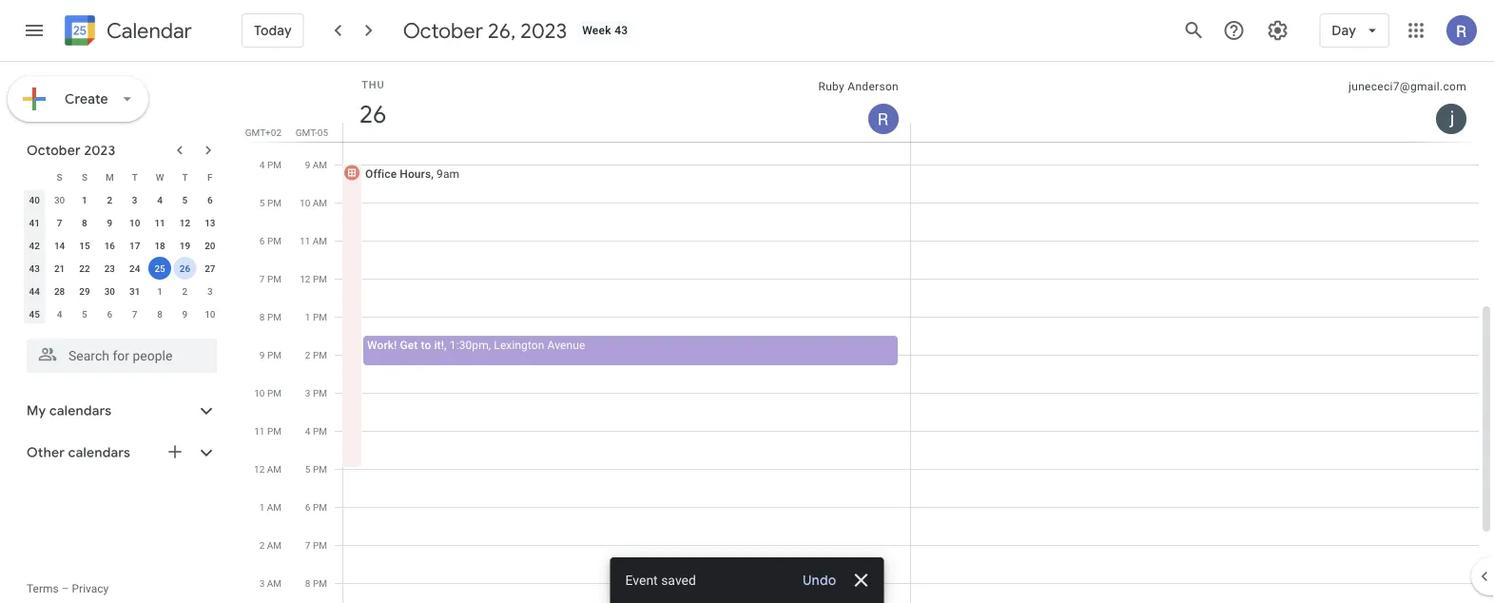 Task type: locate. For each thing, give the bounding box(es) containing it.
11 down 10 am
[[300, 235, 310, 246]]

f
[[207, 171, 213, 183]]

1:30pm
[[450, 338, 489, 351]]

11 inside 11 'element'
[[154, 217, 165, 228]]

1 horizontal spatial t
[[182, 171, 188, 183]]

10 element
[[123, 211, 146, 234]]

avenue
[[548, 338, 585, 351]]

s
[[57, 171, 62, 183], [82, 171, 87, 183]]

29 element
[[73, 280, 96, 303]]

2 row from the top
[[22, 188, 223, 211]]

6 right 1 am
[[305, 501, 311, 513]]

am for 9 am
[[313, 159, 327, 170]]

7 left 12 pm
[[260, 273, 265, 284]]

pm left 11 am
[[267, 235, 282, 246]]

2 t from the left
[[182, 171, 188, 183]]

1 row from the top
[[22, 166, 223, 188]]

row group containing 40
[[22, 188, 223, 325]]

am up 1 am
[[267, 463, 282, 475]]

10 down the november 3 element
[[205, 308, 215, 320]]

26 down thu
[[358, 98, 385, 130]]

6 pm
[[260, 235, 282, 246], [305, 501, 327, 513]]

15 element
[[73, 234, 96, 257]]

2 horizontal spatial 12
[[300, 273, 311, 284]]

7 pm
[[260, 273, 282, 284], [305, 539, 327, 551]]

october for october 26, 2023
[[403, 17, 483, 44]]

pm right the "12 am"
[[313, 463, 327, 475]]

terms link
[[27, 582, 59, 595]]

6 down 30 "element"
[[107, 308, 112, 320]]

3 down 27 element
[[207, 285, 213, 297]]

0 vertical spatial 26
[[358, 98, 385, 130]]

week
[[582, 24, 612, 37]]

7 row from the top
[[22, 303, 223, 325]]

2 for 2 am
[[259, 539, 265, 551]]

1 vertical spatial 4 pm
[[305, 425, 327, 437]]

43 down 42
[[29, 263, 40, 274]]

11 up the "12 am"
[[254, 425, 265, 437]]

1 s from the left
[[57, 171, 62, 183]]

29
[[79, 285, 90, 297]]

am for 11 am
[[313, 235, 327, 246]]

calendars down my calendars dropdown button in the bottom of the page
[[68, 444, 130, 461]]

3 pm
[[305, 387, 327, 399]]

6 pm left 11 am
[[260, 235, 282, 246]]

2023 up m
[[84, 142, 115, 159]]

6 row from the top
[[22, 280, 223, 303]]

october up september 30 element
[[27, 142, 81, 159]]

pm down 9 pm
[[267, 387, 282, 399]]

my calendars button
[[4, 396, 236, 426]]

26 element
[[174, 257, 196, 280]]

5 up 12 element
[[182, 194, 188, 205]]

2 for 'november 2' element
[[182, 285, 188, 297]]

26 inside column header
[[358, 98, 385, 130]]

8 pm
[[260, 311, 282, 322], [305, 577, 327, 589]]

, left 9am
[[431, 167, 434, 180]]

september 30 element
[[48, 188, 71, 211]]

12 element
[[174, 211, 196, 234]]

t
[[132, 171, 138, 183], [182, 171, 188, 183]]

pm up 1 pm
[[313, 273, 327, 284]]

0 horizontal spatial 4 pm
[[260, 159, 282, 170]]

27
[[205, 263, 215, 274]]

3 up 10 element
[[132, 194, 137, 205]]

1 horizontal spatial 2023
[[521, 17, 567, 44]]

8 up 15 element
[[82, 217, 87, 228]]

event saved
[[625, 572, 696, 588]]

2 am
[[259, 539, 282, 551]]

t right w
[[182, 171, 188, 183]]

t left w
[[132, 171, 138, 183]]

9
[[305, 159, 310, 170], [107, 217, 112, 228], [182, 308, 188, 320], [260, 349, 265, 361]]

26 down 19
[[180, 263, 190, 274]]

11 for 11 pm
[[254, 425, 265, 437]]

other calendars
[[27, 444, 130, 461]]

1 right september 30 element
[[82, 194, 87, 205]]

20
[[205, 240, 215, 251]]

0 horizontal spatial 43
[[29, 263, 40, 274]]

work!
[[367, 338, 397, 351]]

3 down 2 am
[[259, 577, 265, 589]]

1 vertical spatial 26
[[180, 263, 190, 274]]

week 43
[[582, 24, 628, 37]]

pm right 2 am
[[313, 539, 327, 551]]

20 element
[[199, 234, 221, 257]]

0 vertical spatial 7 pm
[[260, 273, 282, 284]]

7 down '31' element
[[132, 308, 137, 320]]

23 element
[[98, 257, 121, 280]]

4 row from the top
[[22, 234, 223, 257]]

am down "9 am"
[[313, 197, 327, 208]]

0 horizontal spatial 12
[[180, 217, 190, 228]]

pm
[[267, 159, 282, 170], [267, 197, 282, 208], [267, 235, 282, 246], [267, 273, 282, 284], [313, 273, 327, 284], [267, 311, 282, 322], [313, 311, 327, 322], [267, 349, 282, 361], [313, 349, 327, 361], [267, 387, 282, 399], [313, 387, 327, 399], [267, 425, 282, 437], [313, 425, 327, 437], [313, 463, 327, 475], [313, 501, 327, 513], [313, 539, 327, 551], [313, 577, 327, 589]]

17 element
[[123, 234, 146, 257]]

30 for september 30 element
[[54, 194, 65, 205]]

11 up 18
[[154, 217, 165, 228]]

pm up 10 pm
[[267, 349, 282, 361]]

12
[[180, 217, 190, 228], [300, 273, 311, 284], [254, 463, 265, 475]]

12 for 12 am
[[254, 463, 265, 475]]

0 vertical spatial 12
[[180, 217, 190, 228]]

3
[[132, 194, 137, 205], [207, 285, 213, 297], [305, 387, 311, 399], [259, 577, 265, 589]]

2 right 9 pm
[[305, 349, 311, 361]]

create
[[65, 90, 108, 107]]

24
[[129, 263, 140, 274]]

8 up 9 pm
[[260, 311, 265, 322]]

2 horizontal spatial 11
[[300, 235, 310, 246]]

8 down november 1 element
[[157, 308, 163, 320]]

26 column header
[[342, 62, 911, 142]]

2 down 26 element
[[182, 285, 188, 297]]

row containing s
[[22, 166, 223, 188]]

12 inside row
[[180, 217, 190, 228]]

0 vertical spatial 2023
[[521, 17, 567, 44]]

7 pm right 2 am
[[305, 539, 327, 551]]

5 row from the top
[[22, 257, 223, 280]]

row group inside october 2023 grid
[[22, 188, 223, 325]]

1 down 25 cell
[[157, 285, 163, 297]]

5 pm right the "12 am"
[[305, 463, 327, 475]]

1 horizontal spatial s
[[82, 171, 87, 183]]

9 down 'november 2' element
[[182, 308, 188, 320]]

30 right 40
[[54, 194, 65, 205]]

am down 2 am
[[267, 577, 282, 589]]

7 pm left 12 pm
[[260, 273, 282, 284]]

other
[[27, 444, 65, 461]]

3 down 2 pm
[[305, 387, 311, 399]]

0 horizontal spatial t
[[132, 171, 138, 183]]

22 element
[[73, 257, 96, 280]]

event
[[625, 572, 658, 588]]

office hours , 9am
[[365, 167, 460, 180]]

5
[[182, 194, 188, 205], [260, 197, 265, 208], [82, 308, 87, 320], [305, 463, 311, 475]]

25
[[154, 263, 165, 274]]

am up 12 pm
[[313, 235, 327, 246]]

1 vertical spatial 11
[[300, 235, 310, 246]]

it!
[[434, 338, 444, 351]]

30 down 23
[[104, 285, 115, 297]]

october 2023 grid
[[18, 166, 223, 325]]

october left 26,
[[403, 17, 483, 44]]

19
[[180, 240, 190, 251]]

5 pm left 10 am
[[260, 197, 282, 208]]

9 pm
[[260, 349, 282, 361]]

10 up 11 am
[[300, 197, 310, 208]]

4 up 11 'element'
[[157, 194, 163, 205]]

1 horizontal spatial ,
[[444, 338, 447, 351]]

1
[[82, 194, 87, 205], [157, 285, 163, 297], [305, 311, 311, 322], [259, 501, 265, 513]]

10 for 10 am
[[300, 197, 310, 208]]

,
[[431, 167, 434, 180], [444, 338, 447, 351], [489, 338, 491, 351]]

row containing 44
[[22, 280, 223, 303]]

am up 2 am
[[267, 501, 282, 513]]

9 down the gmt-
[[305, 159, 310, 170]]

9 for november 9 element
[[182, 308, 188, 320]]

25, today element
[[148, 257, 171, 280]]

day button
[[1320, 8, 1390, 53]]

9 am
[[305, 159, 327, 170]]

1 horizontal spatial 43
[[615, 24, 628, 37]]

row
[[22, 166, 223, 188], [22, 188, 223, 211], [22, 211, 223, 234], [22, 234, 223, 257], [22, 257, 223, 280], [22, 280, 223, 303], [22, 303, 223, 325]]

7 down september 30 element
[[57, 217, 62, 228]]

0 vertical spatial 8 pm
[[260, 311, 282, 322]]

12 pm
[[300, 273, 327, 284]]

lexington
[[494, 338, 545, 351]]

1 horizontal spatial october
[[403, 17, 483, 44]]

1 down the "12 am"
[[259, 501, 265, 513]]

12 down 11 pm
[[254, 463, 265, 475]]

2 down 1 am
[[259, 539, 265, 551]]

30 inside "element"
[[104, 285, 115, 297]]

26
[[358, 98, 385, 130], [180, 263, 190, 274]]

1 pm
[[305, 311, 327, 322]]

calendars up other calendars
[[49, 402, 112, 420]]

0 horizontal spatial 5 pm
[[260, 197, 282, 208]]

, left lexington
[[489, 338, 491, 351]]

43 right week
[[615, 24, 628, 37]]

14
[[54, 240, 65, 251]]

17
[[129, 240, 140, 251]]

31
[[129, 285, 140, 297]]

8 pm up 9 pm
[[260, 311, 282, 322]]

main drawer image
[[23, 19, 46, 42]]

1 vertical spatial 2023
[[84, 142, 115, 159]]

7
[[57, 217, 62, 228], [260, 273, 265, 284], [132, 308, 137, 320], [305, 539, 311, 551]]

1 vertical spatial calendars
[[68, 444, 130, 461]]

2 vertical spatial 12
[[254, 463, 265, 475]]

w
[[156, 171, 164, 183]]

thursday, october 26 element
[[351, 92, 395, 136]]

s up september 30 element
[[57, 171, 62, 183]]

row containing 40
[[22, 188, 223, 211]]

8 pm right 3 am
[[305, 577, 327, 589]]

1 vertical spatial october
[[27, 142, 81, 159]]

10 for 10 pm
[[254, 387, 265, 399]]

0 horizontal spatial 7 pm
[[260, 273, 282, 284]]

0 horizontal spatial 26
[[180, 263, 190, 274]]

30
[[54, 194, 65, 205], [104, 285, 115, 297]]

1 horizontal spatial 30
[[104, 285, 115, 297]]

1 for 1 pm
[[305, 311, 311, 322]]

10 up 11 pm
[[254, 387, 265, 399]]

am down the 05
[[313, 159, 327, 170]]

october
[[403, 17, 483, 44], [27, 142, 81, 159]]

10 up 17
[[129, 217, 140, 228]]

0 horizontal spatial 11
[[154, 217, 165, 228]]

12 down 11 am
[[300, 273, 311, 284]]

8 right 3 am
[[305, 577, 311, 589]]

2023 right 26,
[[521, 17, 567, 44]]

1 vertical spatial 30
[[104, 285, 115, 297]]

1 vertical spatial 43
[[29, 263, 40, 274]]

1 horizontal spatial 8 pm
[[305, 577, 327, 589]]

6 pm right 1 am
[[305, 501, 327, 513]]

ruby anderson
[[819, 80, 899, 93]]

21 element
[[48, 257, 71, 280]]

16
[[104, 240, 115, 251]]

0 vertical spatial 4 pm
[[260, 159, 282, 170]]

10
[[300, 197, 310, 208], [129, 217, 140, 228], [205, 308, 215, 320], [254, 387, 265, 399]]

15
[[79, 240, 90, 251]]

0 horizontal spatial ,
[[431, 167, 434, 180]]

1 vertical spatial 12
[[300, 273, 311, 284]]

4 down the gmt+02
[[260, 159, 265, 170]]

10 for november 10 element
[[205, 308, 215, 320]]

ruby
[[819, 80, 845, 93]]

0 vertical spatial october
[[403, 17, 483, 44]]

1 vertical spatial 6 pm
[[305, 501, 327, 513]]

am
[[313, 159, 327, 170], [313, 197, 327, 208], [313, 235, 327, 246], [267, 463, 282, 475], [267, 501, 282, 513], [267, 539, 282, 551], [267, 577, 282, 589]]

9 up 10 pm
[[260, 349, 265, 361]]

1 horizontal spatial 4 pm
[[305, 425, 327, 437]]

30 for 30 "element"
[[104, 285, 115, 297]]

junececi7@gmail.com
[[1349, 80, 1467, 93]]

4 pm down the gmt+02
[[260, 159, 282, 170]]

1 horizontal spatial 7 pm
[[305, 539, 327, 551]]

1 horizontal spatial 11
[[254, 425, 265, 437]]

am for 10 am
[[313, 197, 327, 208]]

43
[[615, 24, 628, 37], [29, 263, 40, 274]]

1 down 12 pm
[[305, 311, 311, 322]]

1 horizontal spatial 26
[[358, 98, 385, 130]]

31 element
[[123, 280, 146, 303]]

0 vertical spatial 30
[[54, 194, 65, 205]]

42
[[29, 240, 40, 251]]

pm down 1 pm
[[313, 349, 327, 361]]

11 element
[[148, 211, 171, 234]]

4 pm down 3 pm
[[305, 425, 327, 437]]

3 row from the top
[[22, 211, 223, 234]]

0 horizontal spatial s
[[57, 171, 62, 183]]

None search field
[[0, 331, 236, 373]]

8
[[82, 217, 87, 228], [157, 308, 163, 320], [260, 311, 265, 322], [305, 577, 311, 589]]

3 inside the november 3 element
[[207, 285, 213, 297]]

21
[[54, 263, 65, 274]]

1 horizontal spatial 12
[[254, 463, 265, 475]]

terms – privacy
[[27, 582, 109, 595]]

0 vertical spatial 43
[[615, 24, 628, 37]]

calendars for my calendars
[[49, 402, 112, 420]]

45
[[29, 308, 40, 320]]

4
[[260, 159, 265, 170], [157, 194, 163, 205], [57, 308, 62, 320], [305, 425, 311, 437]]

7 right 2 am
[[305, 539, 311, 551]]

2
[[107, 194, 112, 205], [182, 285, 188, 297], [305, 349, 311, 361], [259, 539, 265, 551]]

am down 1 am
[[267, 539, 282, 551]]

s left m
[[82, 171, 87, 183]]

05
[[318, 127, 328, 138]]

0 vertical spatial 11
[[154, 217, 165, 228]]

calendar heading
[[103, 18, 192, 44]]

pm left 12 pm
[[267, 273, 282, 284]]

am for 12 am
[[267, 463, 282, 475]]

1 inside november 1 element
[[157, 285, 163, 297]]

calendar element
[[61, 11, 192, 53]]

pm up 9 pm
[[267, 311, 282, 322]]

0 vertical spatial calendars
[[49, 402, 112, 420]]

0 horizontal spatial 30
[[54, 194, 65, 205]]

12 up 19
[[180, 217, 190, 228]]

row group
[[22, 188, 223, 325]]

0 horizontal spatial october
[[27, 142, 81, 159]]

, right to
[[444, 338, 447, 351]]

28
[[54, 285, 65, 297]]

november 6 element
[[98, 303, 121, 325]]

0 horizontal spatial 6 pm
[[260, 235, 282, 246]]

3 am
[[259, 577, 282, 589]]

1 vertical spatial 5 pm
[[305, 463, 327, 475]]

26,
[[488, 17, 516, 44]]

2023
[[521, 17, 567, 44], [84, 142, 115, 159]]

settings menu image
[[1266, 19, 1289, 42]]

2 vertical spatial 11
[[254, 425, 265, 437]]

12 for 12 pm
[[300, 273, 311, 284]]

6
[[207, 194, 213, 205], [260, 235, 265, 246], [107, 308, 112, 320], [305, 501, 311, 513]]

9 for 9 pm
[[260, 349, 265, 361]]

am for 3 am
[[267, 577, 282, 589]]



Task type: vqa. For each thing, say whether or not it's contained in the screenshot.
Limit in SCHEDULING WINDOW LIMIT THE TIME RANGE THAT APPOINTMENTS CAN BE BOOKED
no



Task type: describe. For each thing, give the bounding box(es) containing it.
thu 26
[[358, 78, 385, 130]]

11 am
[[300, 235, 327, 246]]

privacy link
[[72, 582, 109, 595]]

1 for november 1 element
[[157, 285, 163, 297]]

9am
[[437, 167, 460, 180]]

hours
[[400, 167, 431, 180]]

0 horizontal spatial 8 pm
[[260, 311, 282, 322]]

11 pm
[[254, 425, 282, 437]]

2 horizontal spatial ,
[[489, 338, 491, 351]]

5 left 10 am
[[260, 197, 265, 208]]

pm down 3 pm
[[313, 425, 327, 437]]

work! get to it! , 1:30pm , lexington avenue
[[367, 338, 585, 351]]

4 down 3 pm
[[305, 425, 311, 437]]

1 for 1 am
[[259, 501, 265, 513]]

12 for 12
[[180, 217, 190, 228]]

0 vertical spatial 6 pm
[[260, 235, 282, 246]]

am for 1 am
[[267, 501, 282, 513]]

get
[[400, 338, 418, 351]]

pm up 2 pm
[[313, 311, 327, 322]]

thu
[[362, 78, 385, 90]]

october 2023
[[27, 142, 115, 159]]

2 pm
[[305, 349, 327, 361]]

11 for 11
[[154, 217, 165, 228]]

6 left 11 am
[[260, 235, 265, 246]]

junececi7@gmail.com column header
[[910, 62, 1479, 142]]

19 element
[[174, 234, 196, 257]]

saved
[[661, 572, 696, 588]]

pm down 2 pm
[[313, 387, 327, 399]]

1 horizontal spatial 5 pm
[[305, 463, 327, 475]]

pm right 1 am
[[313, 501, 327, 513]]

add other calendars image
[[166, 442, 185, 461]]

40
[[29, 194, 40, 205]]

row containing 41
[[22, 211, 223, 234]]

1 am
[[259, 501, 282, 513]]

10 pm
[[254, 387, 282, 399]]

pm down the gmt+02
[[267, 159, 282, 170]]

1 horizontal spatial 6 pm
[[305, 501, 327, 513]]

14 element
[[48, 234, 71, 257]]

2 for 2 pm
[[305, 349, 311, 361]]

27 element
[[199, 257, 221, 280]]

privacy
[[72, 582, 109, 595]]

undo button
[[795, 571, 844, 590]]

26 cell
[[172, 257, 198, 280]]

26 grid
[[244, 62, 1494, 603]]

pm down 10 pm
[[267, 425, 282, 437]]

other calendars button
[[4, 438, 236, 468]]

–
[[62, 582, 69, 595]]

13 element
[[199, 211, 221, 234]]

10 am
[[300, 197, 327, 208]]

november 5 element
[[73, 303, 96, 325]]

18 element
[[148, 234, 171, 257]]

undo
[[803, 572, 837, 589]]

11 for 11 am
[[300, 235, 310, 246]]

5 right the "12 am"
[[305, 463, 311, 475]]

0 horizontal spatial 2023
[[84, 142, 115, 159]]

november 7 element
[[123, 303, 146, 325]]

43 inside row
[[29, 263, 40, 274]]

22
[[79, 263, 90, 274]]

16 element
[[98, 234, 121, 257]]

3 for the november 3 element
[[207, 285, 213, 297]]

to
[[421, 338, 431, 351]]

3 for 3 am
[[259, 577, 265, 589]]

Search for people text field
[[38, 339, 205, 373]]

gmt+02
[[245, 127, 282, 138]]

25 cell
[[147, 257, 172, 280]]

my
[[27, 402, 46, 420]]

9 for 9 am
[[305, 159, 310, 170]]

october 26, 2023
[[403, 17, 567, 44]]

october for october 2023
[[27, 142, 81, 159]]

create button
[[8, 76, 148, 122]]

gmt-
[[296, 127, 318, 138]]

6 up 13 "element"
[[207, 194, 213, 205]]

november 8 element
[[148, 303, 171, 325]]

12 am
[[254, 463, 282, 475]]

9 up "16" element
[[107, 217, 112, 228]]

1 t from the left
[[132, 171, 138, 183]]

calendar
[[107, 18, 192, 44]]

18
[[154, 240, 165, 251]]

anderson
[[848, 80, 899, 93]]

41
[[29, 217, 40, 228]]

2 s from the left
[[82, 171, 87, 183]]

30 element
[[98, 280, 121, 303]]

5 down 29 element
[[82, 308, 87, 320]]

0 vertical spatial 5 pm
[[260, 197, 282, 208]]

gmt-05
[[296, 127, 328, 138]]

23
[[104, 263, 115, 274]]

row containing 42
[[22, 234, 223, 257]]

26 inside cell
[[180, 263, 190, 274]]

my calendars
[[27, 402, 112, 420]]

1 vertical spatial 7 pm
[[305, 539, 327, 551]]

28 element
[[48, 280, 71, 303]]

today
[[254, 22, 292, 39]]

calendars for other calendars
[[68, 444, 130, 461]]

november 2 element
[[174, 280, 196, 303]]

44
[[29, 285, 40, 297]]

2 down m
[[107, 194, 112, 205]]

3 for 3 pm
[[305, 387, 311, 399]]

6 inside november 6 element
[[107, 308, 112, 320]]

1 vertical spatial 8 pm
[[305, 577, 327, 589]]

day
[[1332, 22, 1357, 39]]

today button
[[242, 8, 304, 53]]

pm left 10 am
[[267, 197, 282, 208]]

m
[[106, 171, 114, 183]]

24 element
[[123, 257, 146, 280]]

november 9 element
[[174, 303, 196, 325]]

november 1 element
[[148, 280, 171, 303]]

november 3 element
[[199, 280, 221, 303]]

row containing 43
[[22, 257, 223, 280]]

row containing 45
[[22, 303, 223, 325]]

terms
[[27, 582, 59, 595]]

4 down 28 element
[[57, 308, 62, 320]]

november 10 element
[[199, 303, 221, 325]]

10 for 10 element
[[129, 217, 140, 228]]

office
[[365, 167, 397, 180]]

november 4 element
[[48, 303, 71, 325]]

am for 2 am
[[267, 539, 282, 551]]

pm right 3 am
[[313, 577, 327, 589]]

13
[[205, 217, 215, 228]]



